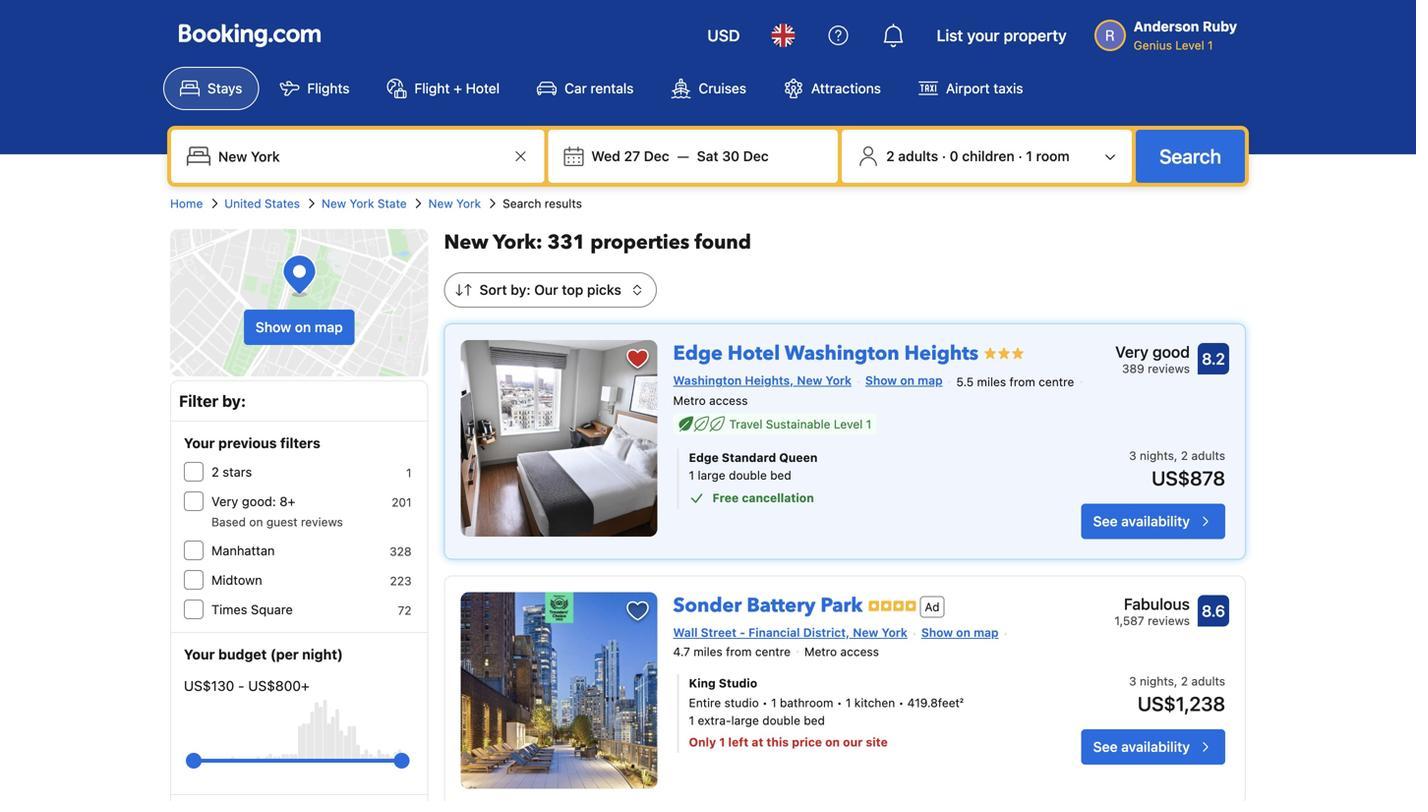 Task type: vqa. For each thing, say whether or not it's contained in the screenshot.
adults associated with Washington
yes



Task type: describe. For each thing, give the bounding box(es) containing it.
1 horizontal spatial metro
[[805, 646, 837, 659]]

our
[[535, 282, 559, 298]]

states
[[265, 197, 300, 211]]

york left search results
[[457, 197, 481, 211]]

1 • from the left
[[763, 697, 768, 710]]

manhattan
[[212, 544, 275, 558]]

edge standard queen link
[[689, 449, 1022, 467]]

show for edge hotel washington heights
[[866, 374, 898, 388]]

223
[[390, 575, 412, 588]]

see for edge hotel washington heights
[[1094, 514, 1118, 530]]

331
[[548, 229, 586, 256]]

york inside "link"
[[350, 197, 374, 211]]

search for search
[[1160, 145, 1222, 168]]

0 vertical spatial large
[[698, 469, 726, 483]]

new york: 331 properties found
[[444, 229, 752, 256]]

filter
[[179, 392, 219, 411]]

30
[[723, 148, 740, 164]]

edge for edge hotel washington heights
[[674, 340, 723, 368]]

see availability for sonder battery park
[[1094, 739, 1191, 756]]

0 horizontal spatial -
[[238, 678, 245, 695]]

level inside anderson ruby genius level 1
[[1176, 38, 1205, 52]]

good:
[[242, 494, 276, 509]]

your budget (per night)
[[184, 647, 343, 663]]

left
[[729, 736, 749, 750]]

results
[[545, 197, 582, 211]]

entire
[[689, 697, 722, 710]]

travel sustainable level 1
[[730, 418, 872, 432]]

389
[[1123, 362, 1145, 376]]

3 nights , 2 adults us$1,238
[[1130, 675, 1226, 716]]

3 for sonder battery park
[[1130, 675, 1137, 689]]

ruby
[[1203, 18, 1238, 34]]

show inside 'button'
[[256, 319, 291, 336]]

midtown
[[212, 573, 262, 588]]

from for 5.5
[[1010, 375, 1036, 389]]

1 right studio
[[772, 697, 777, 710]]

queen
[[780, 451, 818, 465]]

king
[[689, 677, 716, 691]]

washington heights, new york
[[674, 374, 852, 388]]

1 vertical spatial hotel
[[728, 340, 780, 368]]

miles for 5.5
[[978, 375, 1007, 389]]

very good element
[[1116, 340, 1191, 364]]

free
[[713, 492, 739, 505]]

miles for 4.7
[[694, 646, 723, 659]]

328
[[390, 545, 412, 559]]

show on map for edge hotel washington heights
[[866, 374, 943, 388]]

fabulous 1,587 reviews
[[1115, 595, 1191, 628]]

nights for edge hotel washington heights
[[1140, 449, 1175, 463]]

guest
[[267, 516, 298, 529]]

metro access
[[805, 646, 880, 659]]

0 vertical spatial double
[[729, 469, 767, 483]]

map for sonder battery park
[[974, 626, 999, 640]]

cruises
[[699, 80, 747, 96]]

1 vertical spatial washington
[[674, 374, 742, 388]]

5.5
[[957, 375, 974, 389]]

your for your budget (per night)
[[184, 647, 215, 663]]

heights,
[[745, 374, 794, 388]]

sonder battery park
[[674, 593, 863, 620]]

4.7 miles from centre
[[674, 646, 791, 659]]

on inside king studio entire studio • 1 bathroom • 1 kitchen • 419.8feet² 1 extra-large double bed only 1 left at this price on our site
[[826, 736, 840, 750]]

map inside 'button'
[[315, 319, 343, 336]]

4.7
[[674, 646, 691, 659]]

us$1,238
[[1138, 693, 1226, 716]]

8+
[[280, 494, 296, 509]]

anderson ruby genius level 1
[[1134, 18, 1238, 52]]

new for new york
[[429, 197, 453, 211]]

picks
[[587, 282, 622, 298]]

see availability for edge hotel washington heights
[[1094, 514, 1191, 530]]

0
[[950, 148, 959, 164]]

us$878
[[1152, 467, 1226, 490]]

york down edge hotel washington heights
[[826, 374, 852, 388]]

1 · from the left
[[942, 148, 947, 164]]

very for good:
[[212, 494, 238, 509]]

attractions link
[[767, 67, 898, 110]]

1 down king studio link
[[846, 697, 852, 710]]

availability for edge hotel washington heights
[[1122, 514, 1191, 530]]

genius
[[1134, 38, 1173, 52]]

0 vertical spatial hotel
[[466, 80, 500, 96]]

1 left left
[[720, 736, 726, 750]]

2 · from the left
[[1019, 148, 1023, 164]]

only
[[689, 736, 717, 750]]

1 vertical spatial level
[[834, 418, 863, 432]]

flight + hotel
[[415, 80, 500, 96]]

at
[[752, 736, 764, 750]]

district,
[[804, 626, 850, 640]]

previous
[[218, 435, 277, 452]]

flights
[[307, 80, 350, 96]]

airport taxis
[[946, 80, 1024, 96]]

edge hotel washington heights link
[[674, 333, 979, 368]]

search results updated. new york: 331 properties found. element
[[444, 229, 1247, 257]]

studio
[[719, 677, 758, 691]]

2 inside dropdown button
[[887, 148, 895, 164]]

children
[[963, 148, 1015, 164]]

bed inside king studio entire studio • 1 bathroom • 1 kitchen • 419.8feet² 1 extra-large double bed only 1 left at this price on our site
[[804, 714, 825, 728]]

sat
[[697, 148, 719, 164]]

usd button
[[696, 12, 752, 59]]

sustainable
[[766, 418, 831, 432]]

airport
[[946, 80, 990, 96]]

filters
[[280, 435, 321, 452]]

rentals
[[591, 80, 634, 96]]

top
[[562, 282, 584, 298]]

1 inside anderson ruby genius level 1
[[1208, 38, 1214, 52]]

your for your previous filters
[[184, 435, 215, 452]]

studio
[[725, 697, 759, 710]]

8.6
[[1202, 602, 1226, 621]]

new york
[[429, 197, 481, 211]]

extra-
[[698, 714, 732, 728]]

your
[[968, 26, 1000, 45]]

1 horizontal spatial -
[[740, 626, 746, 640]]

reviews inside 'fabulous 1,587 reviews'
[[1148, 615, 1191, 628]]

based on guest reviews
[[212, 516, 343, 529]]

times
[[212, 603, 247, 617]]

adults for park
[[1192, 675, 1226, 689]]

(per
[[270, 647, 299, 663]]

1 dec from the left
[[644, 148, 670, 164]]

search for search results
[[503, 197, 542, 211]]

map for edge hotel washington heights
[[918, 374, 943, 388]]

1 down edge standard queen
[[689, 469, 695, 483]]

york:
[[493, 229, 543, 256]]

2 stars
[[212, 465, 252, 480]]

2 inside 3 nights , 2 adults us$1,238
[[1182, 675, 1189, 689]]

, for edge hotel washington heights
[[1175, 449, 1178, 463]]

stays
[[208, 80, 242, 96]]

2 dec from the left
[[744, 148, 769, 164]]

2 adults · 0 children · 1 room button
[[850, 138, 1125, 175]]

times square
[[212, 603, 293, 617]]

financial
[[749, 626, 800, 640]]

night)
[[302, 647, 343, 663]]

property
[[1004, 26, 1067, 45]]



Task type: locate. For each thing, give the bounding box(es) containing it.
reviews inside very good 389 reviews
[[1148, 362, 1191, 376]]

1 vertical spatial show
[[866, 374, 898, 388]]

search inside button
[[1160, 145, 1222, 168]]

by: for filter
[[222, 392, 246, 411]]

us$130
[[184, 678, 234, 695]]

adults for washington
[[1192, 449, 1226, 463]]

0 vertical spatial see availability
[[1094, 514, 1191, 530]]

miles inside 5.5 miles from centre metro access
[[978, 375, 1007, 389]]

· left 0
[[942, 148, 947, 164]]

0 vertical spatial by:
[[511, 282, 531, 298]]

0 vertical spatial very
[[1116, 343, 1149, 362]]

availability down us$878 at the bottom of page
[[1122, 514, 1191, 530]]

very good: 8+
[[212, 494, 296, 509]]

+
[[454, 80, 462, 96]]

us$130 - us$800+
[[184, 678, 310, 695]]

see availability link down us$1,238
[[1082, 730, 1226, 766]]

0 horizontal spatial bed
[[771, 469, 792, 483]]

2 left 0
[[887, 148, 895, 164]]

new down the new york link
[[444, 229, 489, 256]]

, up us$878 at the bottom of page
[[1175, 449, 1178, 463]]

miles right "5.5"
[[978, 375, 1007, 389]]

0 vertical spatial see
[[1094, 514, 1118, 530]]

your down the 'filter'
[[184, 435, 215, 452]]

cruises link
[[655, 67, 764, 110]]

1 vertical spatial double
[[763, 714, 801, 728]]

1 horizontal spatial hotel
[[728, 340, 780, 368]]

1 down 5.5 miles from centre metro access
[[867, 418, 872, 432]]

reviews down good
[[1148, 362, 1191, 376]]

, for sonder battery park
[[1175, 675, 1178, 689]]

edge hotel washington heights image
[[461, 340, 658, 537]]

0 horizontal spatial show
[[256, 319, 291, 336]]

1 vertical spatial map
[[918, 374, 943, 388]]

budget
[[218, 647, 267, 663]]

1 horizontal spatial by:
[[511, 282, 531, 298]]

1 vertical spatial see availability link
[[1082, 730, 1226, 766]]

- up 4.7 miles from centre
[[740, 626, 746, 640]]

2 your from the top
[[184, 647, 215, 663]]

bathroom
[[780, 697, 834, 710]]

3 inside 3 nights , 2 adults us$878
[[1130, 449, 1137, 463]]

1 see from the top
[[1094, 514, 1118, 530]]

1 horizontal spatial very
[[1116, 343, 1149, 362]]

, inside 3 nights , 2 adults us$878
[[1175, 449, 1178, 463]]

room
[[1037, 148, 1070, 164]]

2 vertical spatial adults
[[1192, 675, 1226, 689]]

2 horizontal spatial show
[[922, 626, 954, 640]]

price
[[792, 736, 823, 750]]

home link
[[170, 195, 203, 213]]

1 vertical spatial ,
[[1175, 675, 1178, 689]]

2 availability from the top
[[1122, 739, 1191, 756]]

1 horizontal spatial show
[[866, 374, 898, 388]]

-
[[740, 626, 746, 640], [238, 678, 245, 695]]

centre for 5.5 miles from centre metro access
[[1039, 375, 1075, 389]]

1 vertical spatial see availability
[[1094, 739, 1191, 756]]

search
[[1160, 145, 1222, 168], [503, 197, 542, 211]]

by: right the 'filter'
[[222, 392, 246, 411]]

1 horizontal spatial bed
[[804, 714, 825, 728]]

centre down financial
[[756, 646, 791, 659]]

access up king studio link
[[841, 646, 880, 659]]

edge up washington heights, new york
[[674, 340, 723, 368]]

your up us$130
[[184, 647, 215, 663]]

1 vertical spatial miles
[[694, 646, 723, 659]]

by: left our
[[511, 282, 531, 298]]

0 vertical spatial availability
[[1122, 514, 1191, 530]]

27
[[624, 148, 641, 164]]

2 see availability link from the top
[[1082, 730, 1226, 766]]

72
[[398, 604, 412, 618]]

1 3 from the top
[[1130, 449, 1137, 463]]

1 , from the top
[[1175, 449, 1178, 463]]

free cancellation
[[713, 492, 814, 505]]

new right state at the left of page
[[429, 197, 453, 211]]

availability for sonder battery park
[[1122, 739, 1191, 756]]

1 horizontal spatial large
[[732, 714, 759, 728]]

from inside 5.5 miles from centre metro access
[[1010, 375, 1036, 389]]

edge for edge standard queen
[[689, 451, 719, 465]]

0 horizontal spatial ·
[[942, 148, 947, 164]]

dec right 27
[[644, 148, 670, 164]]

2 vertical spatial show on map
[[922, 626, 999, 640]]

nights for sonder battery park
[[1140, 675, 1175, 689]]

0 vertical spatial see availability link
[[1082, 504, 1226, 540]]

1 availability from the top
[[1122, 514, 1191, 530]]

state
[[378, 197, 407, 211]]

availability
[[1122, 514, 1191, 530], [1122, 739, 1191, 756]]

2 vertical spatial reviews
[[1148, 615, 1191, 628]]

from right "5.5"
[[1010, 375, 1036, 389]]

2 see from the top
[[1094, 739, 1118, 756]]

show on map for sonder battery park
[[922, 626, 999, 640]]

attractions
[[812, 80, 882, 96]]

1,587
[[1115, 615, 1145, 628]]

car rentals
[[565, 80, 634, 96]]

1 horizontal spatial access
[[841, 646, 880, 659]]

double down standard
[[729, 469, 767, 483]]

3 nights , 2 adults us$878
[[1130, 449, 1226, 490]]

very inside very good 389 reviews
[[1116, 343, 1149, 362]]

level up edge standard queen link
[[834, 418, 863, 432]]

very good 389 reviews
[[1116, 343, 1191, 376]]

reviews for good
[[1148, 362, 1191, 376]]

flights link
[[263, 67, 366, 110]]

1 vertical spatial show on map
[[866, 374, 943, 388]]

1 your from the top
[[184, 435, 215, 452]]

0 vertical spatial edge
[[674, 340, 723, 368]]

adults inside dropdown button
[[899, 148, 939, 164]]

0 horizontal spatial large
[[698, 469, 726, 483]]

list your property
[[937, 26, 1067, 45]]

very up based
[[212, 494, 238, 509]]

scored 8.6 element
[[1198, 596, 1230, 627]]

0 vertical spatial bed
[[771, 469, 792, 483]]

by: for sort
[[511, 282, 531, 298]]

see for sonder battery park
[[1094, 739, 1118, 756]]

adults up us$1,238
[[1192, 675, 1226, 689]]

from for 4.7
[[726, 646, 752, 659]]

2 vertical spatial map
[[974, 626, 999, 640]]

reviews down fabulous
[[1148, 615, 1191, 628]]

nights up us$878 at the bottom of page
[[1140, 449, 1175, 463]]

access up travel
[[710, 394, 748, 408]]

new down edge hotel washington heights
[[797, 374, 823, 388]]

edge inside edge standard queen link
[[689, 451, 719, 465]]

adults up us$878 at the bottom of page
[[1192, 449, 1226, 463]]

bed
[[771, 469, 792, 483], [804, 714, 825, 728]]

fabulous element
[[1115, 593, 1191, 617]]

1 vertical spatial see
[[1094, 739, 1118, 756]]

centre for 4.7 miles from centre
[[756, 646, 791, 659]]

our
[[843, 736, 863, 750]]

1 horizontal spatial dec
[[744, 148, 769, 164]]

0 vertical spatial centre
[[1039, 375, 1075, 389]]

show on map inside 'button'
[[256, 319, 343, 336]]

sonder
[[674, 593, 742, 620]]

centre inside 5.5 miles from centre metro access
[[1039, 375, 1075, 389]]

• right kitchen
[[899, 697, 904, 710]]

new for new york state
[[322, 197, 346, 211]]

0 vertical spatial show on map
[[256, 319, 343, 336]]

hotel up washington heights, new york
[[728, 340, 780, 368]]

square
[[251, 603, 293, 617]]

1 vertical spatial availability
[[1122, 739, 1191, 756]]

on inside 'button'
[[295, 319, 311, 336]]

1 down entire
[[689, 714, 695, 728]]

0 horizontal spatial map
[[315, 319, 343, 336]]

level down anderson
[[1176, 38, 1205, 52]]

0 vertical spatial your
[[184, 435, 215, 452]]

york up king studio link
[[882, 626, 908, 640]]

0 horizontal spatial access
[[710, 394, 748, 408]]

2 inside 3 nights , 2 adults us$878
[[1182, 449, 1189, 463]]

adults inside 3 nights , 2 adults us$1,238
[[1192, 675, 1226, 689]]

, up us$1,238
[[1175, 675, 1178, 689]]

0 horizontal spatial •
[[763, 697, 768, 710]]

2 , from the top
[[1175, 675, 1178, 689]]

show for sonder battery park
[[922, 626, 954, 640]]

flight
[[415, 80, 450, 96]]

airport taxis link
[[902, 67, 1041, 110]]

1 see availability from the top
[[1094, 514, 1191, 530]]

2 vertical spatial show
[[922, 626, 954, 640]]

fabulous
[[1125, 595, 1191, 614]]

1 see availability link from the top
[[1082, 504, 1226, 540]]

- down budget
[[238, 678, 245, 695]]

1 horizontal spatial washington
[[785, 340, 900, 368]]

1 horizontal spatial map
[[918, 374, 943, 388]]

double up this
[[763, 714, 801, 728]]

3 • from the left
[[899, 697, 904, 710]]

very up "389"
[[1116, 343, 1149, 362]]

1 horizontal spatial centre
[[1039, 375, 1075, 389]]

dec right 30
[[744, 148, 769, 164]]

metro down washington heights, new york
[[674, 394, 706, 408]]

show on map
[[256, 319, 343, 336], [866, 374, 943, 388], [922, 626, 999, 640]]

new up metro access
[[853, 626, 879, 640]]

2 nights from the top
[[1140, 675, 1175, 689]]

list your property link
[[925, 12, 1079, 59]]

washington up 5.5 miles from centre metro access
[[785, 340, 900, 368]]

group
[[194, 746, 402, 777]]

very for good
[[1116, 343, 1149, 362]]

1 vertical spatial by:
[[222, 392, 246, 411]]

from down 'street'
[[726, 646, 752, 659]]

anderson
[[1134, 18, 1200, 34]]

0 vertical spatial metro
[[674, 394, 706, 408]]

0 horizontal spatial dec
[[644, 148, 670, 164]]

edge inside edge hotel washington heights link
[[674, 340, 723, 368]]

found
[[695, 229, 752, 256]]

stars
[[223, 465, 252, 480]]

2 see availability from the top
[[1094, 739, 1191, 756]]

0 vertical spatial nights
[[1140, 449, 1175, 463]]

1 vertical spatial from
[[726, 646, 752, 659]]

very
[[1116, 343, 1149, 362], [212, 494, 238, 509]]

3
[[1130, 449, 1137, 463], [1130, 675, 1137, 689]]

3 down 1,587
[[1130, 675, 1137, 689]]

filter by:
[[179, 392, 246, 411]]

2 left the stars
[[212, 465, 219, 480]]

•
[[763, 697, 768, 710], [837, 697, 843, 710], [899, 697, 904, 710]]

,
[[1175, 449, 1178, 463], [1175, 675, 1178, 689]]

0 vertical spatial 3
[[1130, 449, 1137, 463]]

centre left "389"
[[1039, 375, 1075, 389]]

1 vertical spatial large
[[732, 714, 759, 728]]

booking.com image
[[179, 24, 321, 47]]

0 vertical spatial map
[[315, 319, 343, 336]]

1 vertical spatial metro
[[805, 646, 837, 659]]

york left state at the left of page
[[350, 197, 374, 211]]

2 • from the left
[[837, 697, 843, 710]]

miles
[[978, 375, 1007, 389], [694, 646, 723, 659]]

this
[[767, 736, 789, 750]]

us$800+
[[248, 678, 310, 695]]

1 horizontal spatial level
[[1176, 38, 1205, 52]]

0 horizontal spatial metro
[[674, 394, 706, 408]]

0 horizontal spatial very
[[212, 494, 238, 509]]

bed up cancellation
[[771, 469, 792, 483]]

0 vertical spatial ,
[[1175, 449, 1178, 463]]

0 vertical spatial level
[[1176, 38, 1205, 52]]

list
[[937, 26, 964, 45]]

large inside king studio entire studio • 1 bathroom • 1 kitchen • 419.8feet² 1 extra-large double bed only 1 left at this price on our site
[[732, 714, 759, 728]]

show on map button
[[244, 310, 355, 345]]

1 horizontal spatial search
[[1160, 145, 1222, 168]]

washington up travel
[[674, 374, 742, 388]]

0 vertical spatial access
[[710, 394, 748, 408]]

taxis
[[994, 80, 1024, 96]]

1 vertical spatial nights
[[1140, 675, 1175, 689]]

0 vertical spatial adults
[[899, 148, 939, 164]]

• right studio
[[763, 697, 768, 710]]

0 horizontal spatial hotel
[[466, 80, 500, 96]]

edge standard queen
[[689, 451, 818, 465]]

edge
[[674, 340, 723, 368], [689, 451, 719, 465]]

1 left room
[[1027, 148, 1033, 164]]

see availability down us$1,238
[[1094, 739, 1191, 756]]

1 vertical spatial access
[[841, 646, 880, 659]]

1 inside the 2 adults · 0 children · 1 room dropdown button
[[1027, 148, 1033, 164]]

new for new york: 331 properties found
[[444, 229, 489, 256]]

adults inside 3 nights , 2 adults us$878
[[1192, 449, 1226, 463]]

nights inside 3 nights , 2 adults us$878
[[1140, 449, 1175, 463]]

0 horizontal spatial search
[[503, 197, 542, 211]]

1 vertical spatial search
[[503, 197, 542, 211]]

Where are you going? field
[[211, 139, 509, 174]]

1 vertical spatial very
[[212, 494, 238, 509]]

park
[[821, 593, 863, 620]]

large down studio
[[732, 714, 759, 728]]

1 horizontal spatial from
[[1010, 375, 1036, 389]]

washington
[[785, 340, 900, 368], [674, 374, 742, 388]]

usd
[[708, 26, 740, 45]]

1
[[1208, 38, 1214, 52], [1027, 148, 1033, 164], [867, 418, 872, 432], [406, 466, 412, 480], [689, 469, 695, 483], [772, 697, 777, 710], [846, 697, 852, 710], [689, 714, 695, 728], [720, 736, 726, 750]]

0 vertical spatial reviews
[[1148, 362, 1191, 376]]

· right children
[[1019, 148, 1023, 164]]

access inside 5.5 miles from centre metro access
[[710, 394, 748, 408]]

2 3 from the top
[[1130, 675, 1137, 689]]

0 horizontal spatial level
[[834, 418, 863, 432]]

1 nights from the top
[[1140, 449, 1175, 463]]

8.2
[[1203, 350, 1226, 368]]

edge up 1 large double bed
[[689, 451, 719, 465]]

0 horizontal spatial from
[[726, 646, 752, 659]]

1 vertical spatial your
[[184, 647, 215, 663]]

0 vertical spatial show
[[256, 319, 291, 336]]

419.8feet²
[[908, 697, 964, 710]]

your account menu anderson ruby genius level 1 element
[[1095, 9, 1246, 54]]

2 horizontal spatial map
[[974, 626, 999, 640]]

see availability link for sonder battery park
[[1082, 730, 1226, 766]]

new right states
[[322, 197, 346, 211]]

0 vertical spatial from
[[1010, 375, 1036, 389]]

sat 30 dec button
[[690, 139, 777, 174]]

reviews right guest
[[301, 516, 343, 529]]

1 vertical spatial adults
[[1192, 449, 1226, 463]]

0 vertical spatial miles
[[978, 375, 1007, 389]]

good
[[1153, 343, 1191, 362]]

availability down us$1,238
[[1122, 739, 1191, 756]]

nights inside 3 nights , 2 adults us$1,238
[[1140, 675, 1175, 689]]

1 vertical spatial 3
[[1130, 675, 1137, 689]]

edge hotel washington heights
[[674, 340, 979, 368]]

0 vertical spatial search
[[1160, 145, 1222, 168]]

1 horizontal spatial •
[[837, 697, 843, 710]]

see availability down 3 nights , 2 adults us$878
[[1094, 514, 1191, 530]]

search button
[[1137, 130, 1246, 183]]

king studio entire studio • 1 bathroom • 1 kitchen • 419.8feet² 1 extra-large double bed only 1 left at this price on our site
[[689, 677, 964, 750]]

1 horizontal spatial ·
[[1019, 148, 1023, 164]]

new york state link
[[322, 195, 407, 213]]

1 vertical spatial edge
[[689, 451, 719, 465]]

• down king studio link
[[837, 697, 843, 710]]

your previous filters
[[184, 435, 321, 452]]

miles down 'street'
[[694, 646, 723, 659]]

wed 27 dec button
[[584, 139, 678, 174]]

see availability link
[[1082, 504, 1226, 540], [1082, 730, 1226, 766]]

see availability link for edge hotel washington heights
[[1082, 504, 1226, 540]]

your
[[184, 435, 215, 452], [184, 647, 215, 663]]

nights up us$1,238
[[1140, 675, 1175, 689]]

adults left 0
[[899, 148, 939, 164]]

wall street - financial district, new york
[[674, 626, 908, 640]]

scored 8.2 element
[[1198, 343, 1230, 375]]

1 vertical spatial bed
[[804, 714, 825, 728]]

1 vertical spatial reviews
[[301, 516, 343, 529]]

stays link
[[163, 67, 259, 110]]

0 vertical spatial -
[[740, 626, 746, 640]]

1 down ruby
[[1208, 38, 1214, 52]]

sort by: our top picks
[[480, 282, 622, 298]]

3 down "389"
[[1130, 449, 1137, 463]]

large up free
[[698, 469, 726, 483]]

double inside king studio entire studio • 1 bathroom • 1 kitchen • 419.8feet² 1 extra-large double bed only 1 left at this price on our site
[[763, 714, 801, 728]]

2 up us$878 at the bottom of page
[[1182, 449, 1189, 463]]

see availability link down us$878 at the bottom of page
[[1082, 504, 1226, 540]]

1 vertical spatial centre
[[756, 646, 791, 659]]

1 horizontal spatial miles
[[978, 375, 1007, 389]]

site
[[866, 736, 888, 750]]

hotel
[[466, 80, 500, 96], [728, 340, 780, 368]]

reviews for on
[[301, 516, 343, 529]]

hotel right +
[[466, 80, 500, 96]]

metro down district,
[[805, 646, 837, 659]]

, inside 3 nights , 2 adults us$1,238
[[1175, 675, 1178, 689]]

sonder battery park image
[[461, 593, 658, 790]]

1 up '201'
[[406, 466, 412, 480]]

metro inside 5.5 miles from centre metro access
[[674, 394, 706, 408]]

1 vertical spatial -
[[238, 678, 245, 695]]

new
[[322, 197, 346, 211], [429, 197, 453, 211], [444, 229, 489, 256], [797, 374, 823, 388], [853, 626, 879, 640]]

0 horizontal spatial miles
[[694, 646, 723, 659]]

standard
[[722, 451, 777, 465]]

new inside "link"
[[322, 197, 346, 211]]

3 inside 3 nights , 2 adults us$1,238
[[1130, 675, 1137, 689]]

centre
[[1039, 375, 1075, 389], [756, 646, 791, 659]]

2 horizontal spatial •
[[899, 697, 904, 710]]

0 horizontal spatial by:
[[222, 392, 246, 411]]

3 for edge hotel washington heights
[[1130, 449, 1137, 463]]

2 up us$1,238
[[1182, 675, 1189, 689]]

bed down bathroom
[[804, 714, 825, 728]]

reviews
[[1148, 362, 1191, 376], [301, 516, 343, 529], [1148, 615, 1191, 628]]



